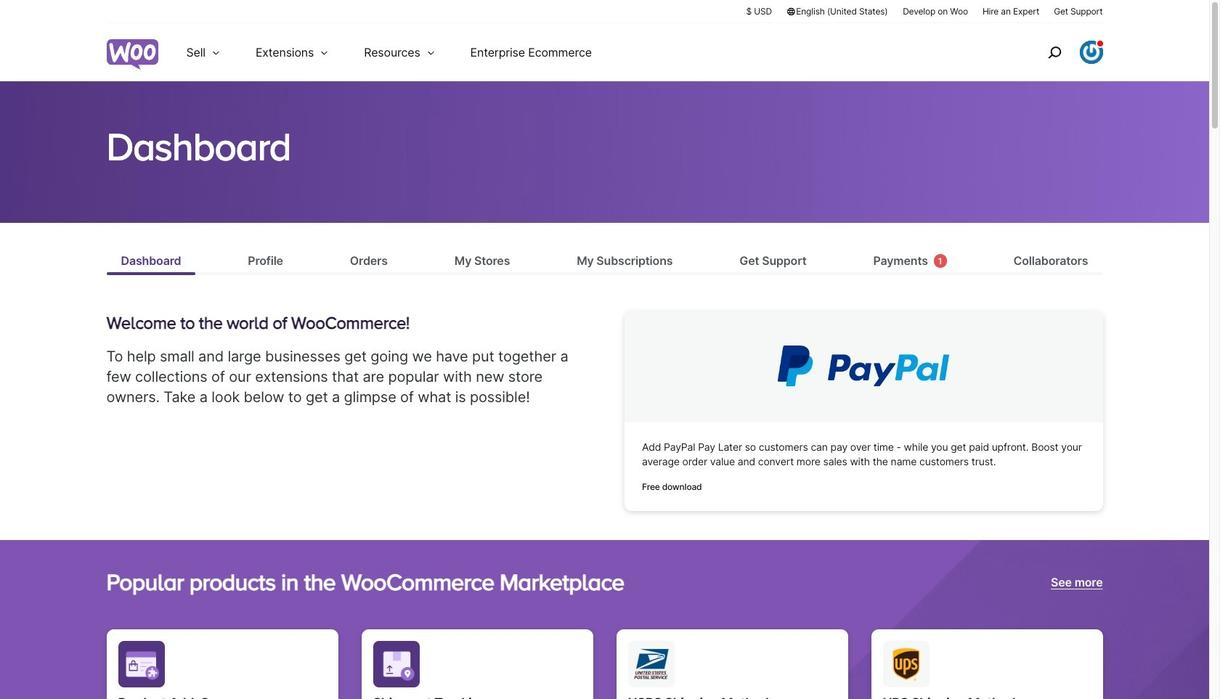 Task type: describe. For each thing, give the bounding box(es) containing it.
open account menu image
[[1080, 41, 1103, 64]]

search image
[[1043, 41, 1066, 64]]



Task type: vqa. For each thing, say whether or not it's contained in the screenshot.
Open account menu image
yes



Task type: locate. For each thing, give the bounding box(es) containing it.
service navigation menu element
[[1017, 29, 1103, 76]]



